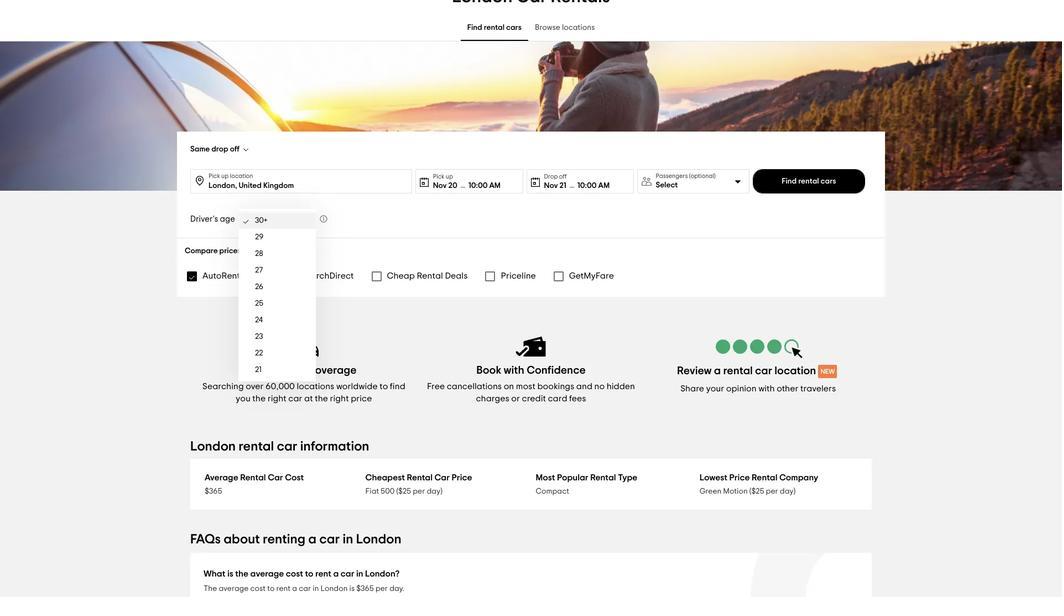Task type: locate. For each thing, give the bounding box(es) containing it.
1 vertical spatial 21
[[255, 366, 262, 374]]

1 horizontal spatial london
[[321, 585, 348, 593]]

no
[[594, 382, 605, 391]]

1 the from the left
[[252, 394, 266, 403]]

rental for cheapest
[[407, 474, 433, 482]]

10:00 right nov 21
[[577, 182, 597, 189]]

find
[[390, 382, 405, 391]]

share
[[680, 385, 704, 393]]

($25 right the 500 at the bottom of page
[[396, 488, 411, 496]]

driver's age
[[190, 215, 235, 223]]

pick down same drop off
[[209, 173, 220, 179]]

2 am from the left
[[598, 182, 610, 189]]

1 horizontal spatial rent
[[315, 570, 331, 579]]

1 vertical spatial $365
[[356, 585, 374, 593]]

the average
[[235, 570, 284, 579]]

london down what is the average cost to rent a car in london?
[[321, 585, 348, 593]]

right down worldwide
[[330, 394, 349, 403]]

rental
[[484, 24, 505, 32], [798, 178, 819, 185], [723, 366, 753, 377], [239, 440, 274, 454]]

1 vertical spatial to
[[267, 585, 275, 593]]

1 10:00 from the left
[[468, 182, 488, 189]]

select inside passengers (optional) select
[[656, 181, 678, 189]]

1 10:00 am from the left
[[468, 182, 501, 189]]

price
[[452, 474, 472, 482], [729, 474, 750, 482]]

cost to
[[286, 570, 313, 579]]

book with confidence
[[476, 365, 586, 376]]

1 horizontal spatial right
[[330, 394, 349, 403]]

0 horizontal spatial with
[[504, 365, 524, 376]]

rental left deals
[[417, 272, 443, 281]]

right down '60,000'
[[268, 394, 286, 403]]

1 am from the left
[[489, 182, 501, 189]]

2 10:00 from the left
[[577, 182, 597, 189]]

browse
[[535, 24, 560, 32]]

coverage
[[307, 365, 357, 376]]

23
[[255, 333, 263, 341]]

driver's
[[190, 215, 218, 223]]

am
[[489, 182, 501, 189], [598, 182, 610, 189]]

1 ($25 from the left
[[396, 488, 411, 496]]

what
[[204, 570, 225, 579]]

0 horizontal spatial day)
[[427, 488, 443, 496]]

location down same drop off
[[230, 173, 253, 179]]

2 10:00 am from the left
[[577, 182, 610, 189]]

find rental cars
[[467, 24, 522, 32], [782, 178, 836, 185]]

rental up green motion ($25 per day)
[[752, 474, 778, 482]]

0 horizontal spatial price
[[452, 474, 472, 482]]

a up the average cost to rent a car in london is $365 per day.
[[333, 570, 339, 579]]

car for price
[[435, 474, 450, 482]]

1 horizontal spatial select
[[656, 181, 678, 189]]

0 horizontal spatial london
[[190, 440, 236, 454]]

1 vertical spatial select
[[248, 247, 270, 255]]

locations right browse
[[562, 24, 595, 32]]

the average cost to rent a car in london is $365 per day.
[[204, 585, 405, 593]]

up
[[221, 173, 229, 179], [446, 173, 453, 180]]

with up on
[[504, 365, 524, 376]]

$365 down average
[[205, 488, 222, 496]]

am right the "nov 20"
[[489, 182, 501, 189]]

car up what is the average cost to rent a car in london?
[[319, 533, 340, 547]]

rental
[[417, 272, 443, 281], [240, 474, 266, 482], [407, 474, 433, 482], [590, 474, 616, 482], [752, 474, 778, 482]]

rental up fiat 500 ($25 per day)
[[407, 474, 433, 482]]

per down lowest price rental company
[[766, 488, 778, 496]]

0 horizontal spatial am
[[489, 182, 501, 189]]

2 car from the left
[[435, 474, 450, 482]]

review
[[677, 366, 712, 377]]

1 up from the left
[[221, 173, 229, 179]]

pick for nov 21
[[433, 173, 444, 180]]

the
[[252, 394, 266, 403], [315, 394, 328, 403]]

rental right average
[[240, 474, 266, 482]]

free cancellations on most bookings and no hidden charges or credit card fees
[[427, 382, 635, 403]]

off up nov 21
[[559, 173, 567, 180]]

in for london
[[313, 585, 319, 593]]

day) down company
[[780, 488, 796, 496]]

car up fiat 500 ($25 per day)
[[435, 474, 450, 482]]

book
[[476, 365, 501, 376]]

0 vertical spatial rent
[[315, 570, 331, 579]]

1 horizontal spatial is
[[349, 585, 355, 593]]

opinion
[[726, 385, 757, 393]]

1 horizontal spatial up
[[446, 173, 453, 180]]

london up average
[[190, 440, 236, 454]]

or
[[511, 394, 520, 403]]

22
[[255, 350, 263, 357]]

2 ($25 from the left
[[750, 488, 764, 496]]

30+
[[244, 215, 257, 223], [255, 217, 268, 225]]

1 vertical spatial in
[[356, 570, 363, 579]]

0 horizontal spatial 10:00
[[468, 182, 488, 189]]

1 horizontal spatial the
[[315, 394, 328, 403]]

car left at
[[288, 394, 302, 403]]

2 right from the left
[[330, 394, 349, 403]]

confidence
[[527, 365, 586, 376]]

1 horizontal spatial cars
[[821, 178, 836, 185]]

london up 'london?'
[[356, 533, 402, 547]]

1 horizontal spatial $365
[[356, 585, 374, 593]]

21 down 22
[[255, 366, 262, 374]]

car up share your opinion with other travelers at the right of the page
[[755, 366, 772, 377]]

0 horizontal spatial rent
[[276, 585, 291, 593]]

cancellations
[[447, 382, 502, 391]]

(optional)
[[689, 173, 716, 179]]

browse locations
[[535, 24, 595, 32]]

1 pick from the left
[[209, 173, 220, 179]]

0 horizontal spatial per
[[376, 585, 388, 593]]

0 vertical spatial is
[[227, 570, 233, 579]]

to right cost
[[267, 585, 275, 593]]

1 vertical spatial locations
[[297, 382, 334, 391]]

2 up from the left
[[446, 173, 453, 180]]

1 horizontal spatial 21
[[560, 182, 566, 189]]

0 horizontal spatial the
[[252, 394, 266, 403]]

20
[[448, 182, 457, 189], [255, 383, 264, 391]]

is
[[227, 570, 233, 579], [349, 585, 355, 593]]

car
[[755, 366, 772, 377], [288, 394, 302, 403], [277, 440, 297, 454], [319, 533, 340, 547], [341, 570, 354, 579], [299, 585, 311, 593]]

per for green motion ($25 per day)
[[766, 488, 778, 496]]

1 vertical spatial find rental cars
[[782, 178, 836, 185]]

1 price from the left
[[452, 474, 472, 482]]

london?
[[365, 570, 400, 579]]

1 horizontal spatial car
[[435, 474, 450, 482]]

21 down drop off
[[560, 182, 566, 189]]

0 horizontal spatial off
[[230, 146, 240, 153]]

60,000
[[266, 382, 295, 391]]

select down passengers
[[656, 181, 678, 189]]

1 horizontal spatial with
[[759, 385, 775, 393]]

worldwide
[[336, 382, 378, 391]]

up up the "nov 20"
[[446, 173, 453, 180]]

per down 'london?'
[[376, 585, 388, 593]]

nov 21
[[544, 182, 566, 189]]

($25
[[396, 488, 411, 496], [750, 488, 764, 496]]

nov down drop
[[544, 182, 558, 189]]

1 horizontal spatial 20
[[448, 182, 457, 189]]

2 day) from the left
[[780, 488, 796, 496]]

City or Airport text field
[[209, 170, 407, 192]]

worldwide
[[251, 365, 305, 376]]

0 vertical spatial select
[[656, 181, 678, 189]]

2 horizontal spatial in
[[356, 570, 363, 579]]

a up your
[[714, 366, 721, 377]]

1 vertical spatial 20
[[255, 383, 264, 391]]

20 left '60,000'
[[255, 383, 264, 391]]

1 horizontal spatial nov
[[544, 182, 558, 189]]

1 horizontal spatial 10:00
[[577, 182, 597, 189]]

0 horizontal spatial nov
[[433, 182, 447, 189]]

2 the from the left
[[315, 394, 328, 403]]

day) for green motion ($25 per day)
[[780, 488, 796, 496]]

10:00 for 20
[[468, 182, 488, 189]]

popular
[[557, 474, 589, 482]]

1 horizontal spatial pick
[[433, 173, 444, 180]]

1 horizontal spatial to
[[380, 382, 388, 391]]

off
[[230, 146, 240, 153], [559, 173, 567, 180]]

average rental car cost
[[205, 474, 304, 482]]

a
[[714, 366, 721, 377], [308, 533, 317, 547], [333, 570, 339, 579], [292, 585, 297, 593]]

nov for nov 20
[[433, 182, 447, 189]]

pick up
[[433, 173, 453, 180]]

cheapest rental car price
[[365, 474, 472, 482]]

1 horizontal spatial find
[[782, 178, 797, 185]]

1 vertical spatial with
[[759, 385, 775, 393]]

up for drop off
[[221, 173, 229, 179]]

1 horizontal spatial per
[[413, 488, 425, 496]]

0 horizontal spatial find rental cars
[[467, 24, 522, 32]]

credit
[[522, 394, 546, 403]]

car for cost
[[268, 474, 283, 482]]

average
[[205, 474, 238, 482]]

10:00 am right the "nov 20"
[[468, 182, 501, 189]]

0 vertical spatial to
[[380, 382, 388, 391]]

10:00 right the "nov 20"
[[468, 182, 488, 189]]

0 horizontal spatial pick
[[209, 173, 220, 179]]

2 vertical spatial in
[[313, 585, 319, 593]]

1 horizontal spatial ($25
[[750, 488, 764, 496]]

0 vertical spatial location
[[230, 173, 253, 179]]

select down 29
[[248, 247, 270, 255]]

1 horizontal spatial 10:00 am
[[577, 182, 610, 189]]

find
[[467, 24, 482, 32], [782, 178, 797, 185]]

0 horizontal spatial find
[[467, 24, 482, 32]]

passengers
[[656, 173, 688, 179]]

0 vertical spatial off
[[230, 146, 240, 153]]

1 nov from the left
[[433, 182, 447, 189]]

rental inside button
[[798, 178, 819, 185]]

compare
[[185, 247, 218, 255]]

$365 down 'london?'
[[356, 585, 374, 593]]

cars inside button
[[821, 178, 836, 185]]

share your opinion with other travelers
[[680, 385, 836, 393]]

travelers
[[801, 385, 836, 393]]

2 pick from the left
[[433, 173, 444, 180]]

1 horizontal spatial am
[[598, 182, 610, 189]]

pick up the "nov 20"
[[433, 173, 444, 180]]

location
[[230, 173, 253, 179], [775, 366, 816, 377]]

nov for nov 21
[[544, 182, 558, 189]]

am right nov 21
[[598, 182, 610, 189]]

what is the average cost to rent a car in london?
[[204, 570, 400, 579]]

carsearchdirect
[[285, 272, 354, 281]]

0 horizontal spatial cars
[[506, 24, 522, 32]]

21
[[560, 182, 566, 189], [255, 366, 262, 374]]

1 horizontal spatial day)
[[780, 488, 796, 496]]

1 vertical spatial location
[[775, 366, 816, 377]]

to left find
[[380, 382, 388, 391]]

rental for cheap
[[417, 272, 443, 281]]

1 horizontal spatial in
[[343, 533, 353, 547]]

1 car from the left
[[268, 474, 283, 482]]

0 vertical spatial find rental cars
[[467, 24, 522, 32]]

0 vertical spatial with
[[504, 365, 524, 376]]

is up the average
[[227, 570, 233, 579]]

rent right cost to at the bottom of page
[[315, 570, 331, 579]]

0 horizontal spatial locations
[[297, 382, 334, 391]]

bookings
[[537, 382, 574, 391]]

the down over
[[252, 394, 266, 403]]

10:00 am
[[468, 182, 501, 189], [577, 182, 610, 189]]

1 horizontal spatial locations
[[562, 24, 595, 32]]

am for 20
[[489, 182, 501, 189]]

most popular rental type
[[536, 474, 638, 482]]

same
[[190, 146, 210, 153]]

the right at
[[315, 394, 328, 403]]

am for 21
[[598, 182, 610, 189]]

20 down the pick up
[[448, 182, 457, 189]]

locations up at
[[297, 382, 334, 391]]

to
[[380, 382, 388, 391], [267, 585, 275, 593]]

nov
[[433, 182, 447, 189], [544, 182, 558, 189]]

at
[[304, 394, 313, 403]]

1 horizontal spatial find rental cars
[[782, 178, 836, 185]]

0 horizontal spatial in
[[313, 585, 319, 593]]

car left cost
[[268, 474, 283, 482]]

2 nov from the left
[[544, 182, 558, 189]]

0 horizontal spatial 10:00 am
[[468, 182, 501, 189]]

card
[[548, 394, 567, 403]]

nov down the pick up
[[433, 182, 447, 189]]

0 horizontal spatial car
[[268, 474, 283, 482]]

0 horizontal spatial right
[[268, 394, 286, 403]]

off right drop
[[230, 146, 240, 153]]

is left the day.
[[349, 585, 355, 593]]

rent down cost to at the bottom of page
[[276, 585, 291, 593]]

0 horizontal spatial location
[[230, 173, 253, 179]]

($25 down lowest price rental company
[[750, 488, 764, 496]]

day) down cheapest rental car price
[[427, 488, 443, 496]]

2 price from the left
[[729, 474, 750, 482]]

compare prices
[[185, 247, 241, 255]]

per down cheapest rental car price
[[413, 488, 425, 496]]

1 vertical spatial cars
[[821, 178, 836, 185]]

location up other
[[775, 366, 816, 377]]

0 vertical spatial 21
[[560, 182, 566, 189]]

1 vertical spatial rent
[[276, 585, 291, 593]]

0 vertical spatial london
[[190, 440, 236, 454]]

right
[[268, 394, 286, 403], [330, 394, 349, 403]]

car down what is the average cost to rent a car in london?
[[299, 585, 311, 593]]

with down review a rental car location new
[[759, 385, 775, 393]]

0 horizontal spatial 20
[[255, 383, 264, 391]]

2 horizontal spatial per
[[766, 488, 778, 496]]

1 horizontal spatial price
[[729, 474, 750, 482]]

1 day) from the left
[[427, 488, 443, 496]]

10:00 am right nov 21
[[577, 182, 610, 189]]

1 vertical spatial find
[[782, 178, 797, 185]]

2 vertical spatial london
[[321, 585, 348, 593]]

up down drop
[[221, 173, 229, 179]]

0 horizontal spatial $365
[[205, 488, 222, 496]]

1 vertical spatial london
[[356, 533, 402, 547]]

0 horizontal spatial ($25
[[396, 488, 411, 496]]

0 vertical spatial find
[[467, 24, 482, 32]]

searching
[[202, 382, 244, 391]]

cost
[[285, 474, 304, 482]]

0 vertical spatial cars
[[506, 24, 522, 32]]

0 horizontal spatial up
[[221, 173, 229, 179]]

1 horizontal spatial off
[[559, 173, 567, 180]]

day)
[[427, 488, 443, 496], [780, 488, 796, 496]]

29
[[255, 233, 264, 241]]



Task type: vqa. For each thing, say whether or not it's contained in the screenshot.
the right Tour
no



Task type: describe. For each thing, give the bounding box(es) containing it.
rent for cost to
[[315, 570, 331, 579]]

1 vertical spatial off
[[559, 173, 567, 180]]

26
[[255, 283, 263, 291]]

car inside the searching over 60,000 locations worldwide to find you the right car at the right price
[[288, 394, 302, 403]]

average
[[219, 585, 249, 593]]

a down cost to at the bottom of page
[[292, 585, 297, 593]]

passengers (optional) select
[[656, 173, 716, 189]]

most
[[536, 474, 555, 482]]

deals
[[445, 272, 468, 281]]

prices
[[219, 247, 241, 255]]

day) for fiat 500 ($25 per day)
[[427, 488, 443, 496]]

drop
[[544, 173, 558, 180]]

faqs
[[190, 533, 221, 547]]

fees
[[569, 394, 586, 403]]

all
[[271, 247, 280, 255]]

2 horizontal spatial london
[[356, 533, 402, 547]]

27
[[255, 267, 263, 274]]

cost
[[250, 585, 266, 593]]

28
[[255, 250, 263, 258]]

25
[[255, 300, 263, 308]]

locations inside the searching over 60,000 locations worldwide to find you the right car at the right price
[[297, 382, 334, 391]]

rental for average
[[240, 474, 266, 482]]

0 vertical spatial 20
[[448, 182, 457, 189]]

10:00 am for nov 21
[[577, 182, 610, 189]]

car up cost
[[277, 440, 297, 454]]

pick for drop off
[[209, 173, 220, 179]]

other
[[777, 385, 799, 393]]

select all
[[248, 247, 280, 255]]

company
[[779, 474, 818, 482]]

motion
[[723, 488, 748, 496]]

faqs about renting a car in london
[[190, 533, 402, 547]]

compact
[[536, 488, 569, 496]]

lowest price rental company
[[700, 474, 818, 482]]

information
[[300, 440, 369, 454]]

rent for to
[[276, 585, 291, 593]]

10:00 am for nov 20
[[468, 182, 501, 189]]

0 horizontal spatial 21
[[255, 366, 262, 374]]

24
[[255, 316, 263, 324]]

in for london?
[[356, 570, 363, 579]]

rental left type
[[590, 474, 616, 482]]

priceline
[[501, 272, 536, 281]]

0 vertical spatial locations
[[562, 24, 595, 32]]

day.
[[390, 585, 405, 593]]

worldwide coverage
[[251, 365, 357, 376]]

on
[[504, 382, 514, 391]]

up for nov 21
[[446, 173, 453, 180]]

0 horizontal spatial select
[[248, 247, 270, 255]]

find rental cars inside button
[[782, 178, 836, 185]]

10:00 for 21
[[577, 182, 597, 189]]

the
[[204, 585, 217, 593]]

to inside the searching over 60,000 locations worldwide to find you the right car at the right price
[[380, 382, 388, 391]]

london rental car information
[[190, 440, 369, 454]]

cheap rental deals
[[387, 272, 468, 281]]

0 vertical spatial in
[[343, 533, 353, 547]]

green motion ($25 per day)
[[700, 488, 796, 496]]

over
[[246, 382, 264, 391]]

0 horizontal spatial is
[[227, 570, 233, 579]]

500
[[381, 488, 395, 496]]

you
[[236, 394, 251, 403]]

lowest
[[700, 474, 728, 482]]

a right renting
[[308, 533, 317, 547]]

hidden
[[607, 382, 635, 391]]

review a rental car location new
[[677, 366, 835, 377]]

charges
[[476, 394, 509, 403]]

fiat 500 ($25 per day)
[[365, 488, 443, 496]]

car left 'london?'
[[341, 570, 354, 579]]

1 vertical spatial is
[[349, 585, 355, 593]]

1 horizontal spatial location
[[775, 366, 816, 377]]

0 horizontal spatial to
[[267, 585, 275, 593]]

cheap
[[387, 272, 415, 281]]

1 right from the left
[[268, 394, 286, 403]]

find inside button
[[782, 178, 797, 185]]

find rental cars button
[[753, 169, 865, 194]]

pick up location
[[209, 173, 253, 179]]

type
[[618, 474, 638, 482]]

price
[[351, 394, 372, 403]]

getmyfare
[[569, 272, 614, 281]]

($25 for motion
[[750, 488, 764, 496]]

drop off
[[544, 173, 567, 180]]

0 vertical spatial $365
[[205, 488, 222, 496]]

same drop off
[[190, 146, 240, 153]]

new
[[821, 368, 835, 375]]

searching over 60,000 locations worldwide to find you the right car at the right price
[[202, 382, 405, 403]]

drop
[[211, 146, 228, 153]]

about
[[224, 533, 260, 547]]

green
[[700, 488, 722, 496]]

($25 for 500
[[396, 488, 411, 496]]

and
[[576, 382, 593, 391]]

autorentals
[[202, 272, 252, 281]]

most
[[516, 382, 535, 391]]

per for fiat 500 ($25 per day)
[[413, 488, 425, 496]]

free
[[427, 382, 445, 391]]

renting
[[263, 533, 305, 547]]

age
[[220, 215, 235, 223]]

nov 20
[[433, 182, 457, 189]]

fiat
[[365, 488, 379, 496]]



